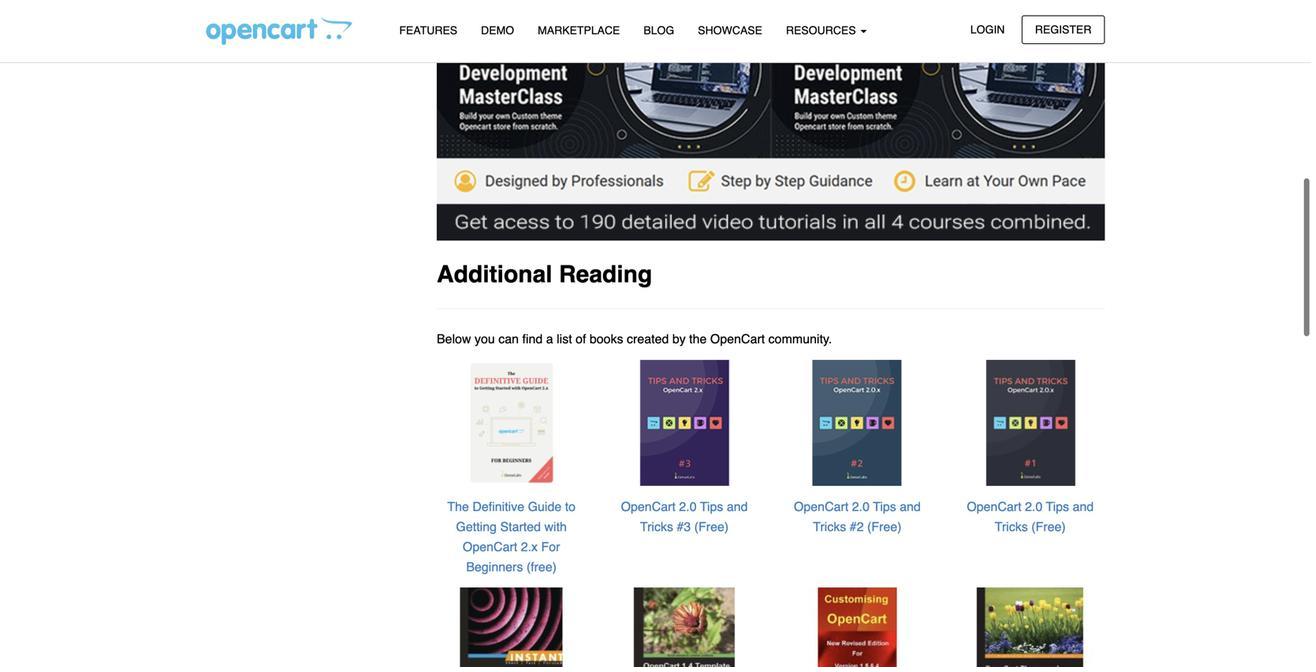 Task type: describe. For each thing, give the bounding box(es) containing it.
and for opencart 2.0 tips and tricks #2 (free)
[[900, 500, 921, 514]]

marketplace
[[538, 24, 620, 37]]

opencart theme and module development image
[[967, 588, 1095, 668]]

showcase
[[698, 24, 763, 37]]

opencart for opencart 2.0 tips and tricks #2 (free)
[[794, 500, 849, 514]]

tricks for #2
[[813, 520, 847, 535]]

register link
[[1022, 15, 1105, 44]]

(free) for #3
[[695, 520, 729, 535]]

of
[[576, 332, 586, 347]]

(free)
[[527, 560, 557, 575]]

created
[[627, 332, 669, 347]]

the
[[447, 500, 469, 514]]

resources link
[[774, 17, 879, 44]]

you
[[475, 332, 495, 347]]

and for opencart 2.0 tips and tricks #3 (free)
[[727, 500, 748, 514]]

#2
[[850, 520, 864, 535]]

opencart 1.4 template design cookbook image
[[621, 588, 748, 668]]

beginners
[[466, 560, 523, 575]]

instant e-commerce with opencart: build a shop how-to image
[[448, 588, 575, 668]]

find
[[522, 332, 543, 347]]

features link
[[388, 17, 469, 44]]

reading
[[559, 261, 652, 288]]

register
[[1035, 23, 1092, 36]]

definitive
[[473, 500, 525, 514]]

for
[[541, 540, 560, 555]]

resources
[[786, 24, 859, 37]]

(free) for #2
[[868, 520, 902, 535]]

with
[[545, 520, 567, 535]]

login
[[971, 23, 1005, 36]]

the definitive guide to getting started with opencart 2.x for beginners (free) link
[[447, 500, 576, 575]]

opencart 2.0 tips and tricks (free) link
[[967, 500, 1094, 535]]

and for opencart 2.0 tips and tricks (free)
[[1073, 500, 1094, 514]]

opencart for opencart 2.0 tips and tricks (free)
[[967, 500, 1022, 514]]

the definitive guide to getting started with opencart 2.x for beginners image
[[448, 359, 575, 487]]

tricks for (free)
[[995, 520, 1028, 535]]

opencart tips and tricks part 2 image
[[794, 359, 922, 487]]



Task type: locate. For each thing, give the bounding box(es) containing it.
tips for (free)
[[1046, 500, 1070, 514]]

2 horizontal spatial 2.0
[[1025, 500, 1043, 514]]

community.
[[769, 332, 832, 347]]

2 horizontal spatial and
[[1073, 500, 1094, 514]]

tips inside 'opencart 2.0 tips and tricks (free)'
[[1046, 500, 1070, 514]]

below you can find a list of books created by the opencart community.
[[437, 332, 832, 347]]

the definitive guide to getting started with opencart 2.x for beginners (free)
[[447, 500, 576, 575]]

2.0 for #3
[[679, 500, 697, 514]]

tips
[[700, 500, 724, 514], [873, 500, 897, 514], [1046, 500, 1070, 514]]

2.0 for #2
[[852, 500, 870, 514]]

blog
[[644, 24, 675, 37]]

free opencart book image
[[967, 359, 1095, 487]]

tricks for #3
[[640, 520, 674, 535]]

(free) inside opencart 2.0 tips and tricks #2 (free)
[[868, 520, 902, 535]]

2 tips from the left
[[873, 500, 897, 514]]

and inside opencart 2.0 tips and tricks #2 (free)
[[900, 500, 921, 514]]

tricks inside opencart 2.0 tips and tricks #2 (free)
[[813, 520, 847, 535]]

#3
[[677, 520, 691, 535]]

1 and from the left
[[727, 500, 748, 514]]

2 horizontal spatial (free)
[[1032, 520, 1066, 535]]

0 horizontal spatial tips
[[700, 500, 724, 514]]

below
[[437, 332, 471, 347]]

started
[[500, 520, 541, 535]]

demo link
[[469, 17, 526, 44]]

2.0 for (free)
[[1025, 500, 1043, 514]]

0 horizontal spatial (free)
[[695, 520, 729, 535]]

2 and from the left
[[900, 500, 921, 514]]

tips inside opencart 2.0 tips and tricks #3 (free)
[[700, 500, 724, 514]]

tricks inside 'opencart 2.0 tips and tricks (free)'
[[995, 520, 1028, 535]]

1 horizontal spatial tricks
[[813, 520, 847, 535]]

0 horizontal spatial and
[[727, 500, 748, 514]]

3 (free) from the left
[[1032, 520, 1066, 535]]

opencart 2.0 tips and tricks (free)
[[967, 500, 1094, 535]]

2 2.0 from the left
[[852, 500, 870, 514]]

opencart inside opencart 2.0 tips and tricks #2 (free)
[[794, 500, 849, 514]]

3 tips from the left
[[1046, 500, 1070, 514]]

tips for #2
[[873, 500, 897, 514]]

to
[[565, 500, 576, 514]]

opencart 2.0 tips and tricks #3 (free)
[[621, 500, 748, 535]]

1 horizontal spatial and
[[900, 500, 921, 514]]

can
[[499, 332, 519, 347]]

showcase link
[[686, 17, 774, 44]]

additional
[[437, 261, 553, 288]]

3 2.0 from the left
[[1025, 500, 1043, 514]]

the
[[689, 332, 707, 347]]

blog link
[[632, 17, 686, 44]]

and inside opencart 2.0 tips and tricks #3 (free)
[[727, 500, 748, 514]]

tips for #3
[[700, 500, 724, 514]]

opencart tips and tricks part 3 image
[[621, 359, 748, 487]]

opencart 2.0 tips and tricks #2 (free)
[[794, 500, 921, 535]]

list
[[557, 332, 572, 347]]

2 tricks from the left
[[813, 520, 847, 535]]

(free) inside 'opencart 2.0 tips and tricks (free)'
[[1032, 520, 1066, 535]]

opencart - open source shopping cart solution image
[[206, 17, 352, 45]]

demo
[[481, 24, 514, 37]]

3 tricks from the left
[[995, 520, 1028, 535]]

opencart 2.0 tips and tricks #2 (free) link
[[794, 500, 921, 535]]

and
[[727, 500, 748, 514], [900, 500, 921, 514], [1073, 500, 1094, 514]]

and inside 'opencart 2.0 tips and tricks (free)'
[[1073, 500, 1094, 514]]

tricks
[[640, 520, 674, 535], [813, 520, 847, 535], [995, 520, 1028, 535]]

3 and from the left
[[1073, 500, 1094, 514]]

(free)
[[695, 520, 729, 535], [868, 520, 902, 535], [1032, 520, 1066, 535]]

0 horizontal spatial 2.0
[[679, 500, 697, 514]]

opencart for opencart 2.0 tips and tricks #3 (free)
[[621, 500, 676, 514]]

1 horizontal spatial tips
[[873, 500, 897, 514]]

2.0 inside 'opencart 2.0 tips and tricks (free)'
[[1025, 500, 1043, 514]]

additional reading
[[437, 261, 652, 288]]

customising opencart (revised edition) 1.5.6.4 image
[[794, 588, 922, 668]]

opencart 2.0 tips and tricks #3 (free) link
[[621, 500, 748, 535]]

2.x
[[521, 540, 538, 555]]

1 tricks from the left
[[640, 520, 674, 535]]

2.0 inside opencart 2.0 tips and tricks #2 (free)
[[852, 500, 870, 514]]

1 tips from the left
[[700, 500, 724, 514]]

opencart inside opencart 2.0 tips and tricks #3 (free)
[[621, 500, 676, 514]]

features
[[399, 24, 458, 37]]

1 (free) from the left
[[695, 520, 729, 535]]

2.0
[[679, 500, 697, 514], [852, 500, 870, 514], [1025, 500, 1043, 514]]

marketplace link
[[526, 17, 632, 44]]

0 horizontal spatial tricks
[[640, 520, 674, 535]]

2 horizontal spatial tricks
[[995, 520, 1028, 535]]

a
[[546, 332, 553, 347]]

1 2.0 from the left
[[679, 500, 697, 514]]

opencart
[[710, 332, 765, 347], [621, 500, 676, 514], [794, 500, 849, 514], [967, 500, 1022, 514], [463, 540, 518, 555]]

2 horizontal spatial tips
[[1046, 500, 1070, 514]]

tips inside opencart 2.0 tips and tricks #2 (free)
[[873, 500, 897, 514]]

1 horizontal spatial (free)
[[868, 520, 902, 535]]

tricks inside opencart 2.0 tips and tricks #3 (free)
[[640, 520, 674, 535]]

1 horizontal spatial 2.0
[[852, 500, 870, 514]]

by
[[673, 332, 686, 347]]

opencart inside "the definitive guide to getting started with opencart 2.x for beginners (free)"
[[463, 540, 518, 555]]

getting
[[456, 520, 497, 535]]

2 (free) from the left
[[868, 520, 902, 535]]

2.0 inside opencart 2.0 tips and tricks #3 (free)
[[679, 500, 697, 514]]

books
[[590, 332, 624, 347]]

guide
[[528, 500, 562, 514]]

login link
[[957, 15, 1019, 44]]

opencart inside 'opencart 2.0 tips and tricks (free)'
[[967, 500, 1022, 514]]

(free) inside opencart 2.0 tips and tricks #3 (free)
[[695, 520, 729, 535]]



Task type: vqa. For each thing, say whether or not it's contained in the screenshot.
need at the right of page
no



